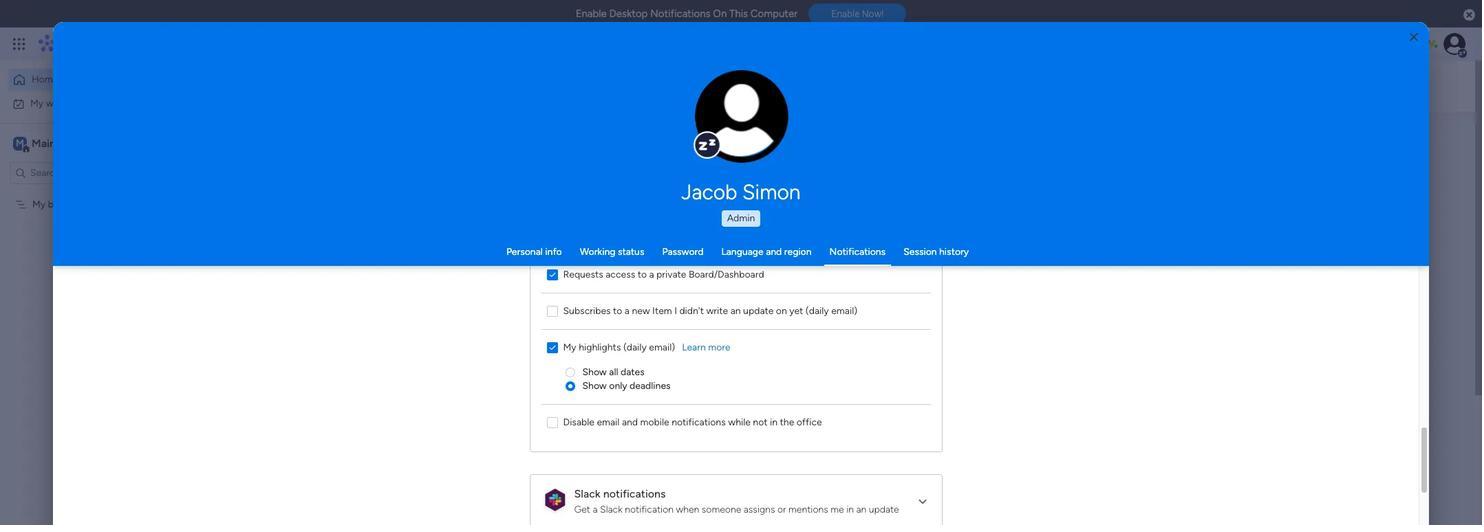 Task type: vqa. For each thing, say whether or not it's contained in the screenshot.
didn't
yes



Task type: describe. For each thing, give the bounding box(es) containing it.
jacob simon button
[[552, 180, 930, 205]]

0 vertical spatial to
[[638, 269, 647, 280]]

enable desktop notifications on this computer
[[576, 8, 798, 20]]

my board
[[32, 199, 73, 210]]

subscribes
[[563, 305, 611, 317]]

dates
[[621, 366, 645, 378]]

0 horizontal spatial to
[[613, 305, 622, 317]]

dapulse close image
[[1464, 8, 1475, 22]]

enable now!
[[831, 8, 884, 19]]

admin
[[727, 213, 755, 224]]

learn
[[682, 342, 706, 353]]

board/dashboard
[[689, 269, 764, 280]]

profile
[[745, 124, 771, 135]]

working
[[580, 246, 615, 258]]

show for show all dates
[[582, 366, 607, 378]]

all
[[609, 366, 618, 378]]

password link
[[662, 246, 704, 258]]

workspace selection element
[[13, 135, 115, 153]]

access
[[606, 269, 635, 280]]

show all dates
[[582, 366, 645, 378]]

help image
[[1395, 37, 1409, 51]]

my for my work
[[30, 97, 43, 109]]

subscribes to a new item i didn't write an update on yet (daily email)
[[563, 305, 857, 317]]

board
[[48, 199, 73, 210]]

your
[[388, 471, 411, 484]]

change profile picture button
[[695, 70, 788, 164]]

while
[[728, 417, 751, 428]]

change profile picture
[[712, 124, 771, 146]]

update inside the slack notifications get a slack notification when someone assigns or mentions me in an update
[[869, 504, 899, 516]]

an inside the slack notifications get a slack notification when someone assigns or mentions me in an update
[[856, 504, 866, 516]]

and inside region
[[622, 417, 638, 428]]

picture
[[727, 136, 755, 146]]

computer
[[751, 8, 798, 20]]

slack notifications get a slack notification when someone assigns or mentions me in an update
[[574, 487, 899, 516]]

i
[[674, 305, 677, 317]]

0 vertical spatial (daily
[[806, 305, 829, 317]]

or
[[777, 504, 786, 516]]

requests access to a private board/dashboard
[[563, 269, 764, 280]]

invite
[[358, 471, 386, 484]]

didn't
[[679, 305, 704, 317]]

me
[[831, 504, 844, 516]]

not
[[753, 417, 768, 428]]

language and region link
[[721, 246, 812, 258]]

0 vertical spatial in
[[770, 417, 778, 428]]

my board list box
[[0, 190, 175, 402]]

select product image
[[12, 37, 26, 51]]

on
[[713, 8, 727, 20]]

office
[[797, 417, 822, 428]]

disable email and mobile notifications while not in the office
[[563, 417, 822, 428]]

private
[[656, 269, 686, 280]]

learn more link
[[682, 341, 730, 355]]

deadlines
[[630, 380, 671, 392]]

this
[[729, 8, 748, 20]]

history
[[939, 246, 969, 258]]

requests
[[563, 269, 603, 280]]

change
[[712, 124, 743, 135]]

session history link
[[904, 246, 969, 258]]

my for my highlights (daily email)
[[563, 342, 576, 353]]

region containing requests access to a private board/dashboard
[[530, 0, 942, 452]]

highlights
[[579, 342, 621, 353]]

language and region
[[721, 246, 812, 258]]

workspace image
[[13, 136, 27, 151]]

notifications inside the slack notifications get a slack notification when someone assigns or mentions me in an update
[[603, 487, 666, 501]]

jacob
[[682, 180, 737, 205]]

get
[[574, 504, 590, 516]]

collaborating
[[518, 471, 583, 484]]

0 vertical spatial and
[[766, 246, 782, 258]]

only
[[609, 380, 627, 392]]

simon
[[742, 180, 801, 205]]

session history
[[904, 246, 969, 258]]

email
[[597, 417, 620, 428]]

my work button
[[8, 93, 148, 115]]

home
[[32, 74, 58, 85]]

new
[[632, 305, 650, 317]]

work
[[46, 97, 67, 109]]

invite your teammates and start collaborating
[[358, 471, 583, 484]]

now!
[[862, 8, 884, 19]]



Task type: locate. For each thing, give the bounding box(es) containing it.
show for show only deadlines
[[582, 380, 607, 392]]

working status
[[580, 246, 644, 258]]

update left on
[[743, 305, 774, 317]]

a right get
[[593, 504, 598, 516]]

slack up get
[[574, 487, 601, 501]]

notifications inside region
[[672, 417, 726, 428]]

1 vertical spatial notifications
[[829, 246, 886, 258]]

enable
[[576, 8, 607, 20], [831, 8, 860, 19]]

a left private
[[649, 269, 654, 280]]

mentions
[[789, 504, 828, 516]]

my work
[[30, 97, 67, 109]]

1 horizontal spatial enable
[[831, 8, 860, 19]]

1 vertical spatial email)
[[649, 342, 675, 353]]

personal info link
[[506, 246, 562, 258]]

1 vertical spatial and
[[622, 417, 638, 428]]

1 vertical spatial notifications
[[603, 487, 666, 501]]

region
[[530, 0, 942, 452]]

0 vertical spatial update
[[743, 305, 774, 317]]

my inside "button"
[[30, 97, 43, 109]]

show
[[582, 366, 607, 378], [582, 380, 607, 392]]

to right access
[[638, 269, 647, 280]]

yet
[[789, 305, 803, 317]]

my inside list box
[[32, 199, 46, 210]]

info
[[545, 246, 562, 258]]

0 horizontal spatial an
[[731, 305, 741, 317]]

0 horizontal spatial email)
[[649, 342, 675, 353]]

and
[[766, 246, 782, 258], [622, 417, 638, 428], [472, 471, 490, 484]]

2 vertical spatial a
[[593, 504, 598, 516]]

1 vertical spatial an
[[856, 504, 866, 516]]

status
[[618, 246, 644, 258]]

0 vertical spatial notifications
[[650, 8, 710, 20]]

2 vertical spatial and
[[472, 471, 490, 484]]

(daily up the dates at the bottom of the page
[[623, 342, 647, 353]]

slack right get
[[600, 504, 622, 516]]

notifications left while
[[672, 417, 726, 428]]

my left "board"
[[32, 199, 46, 210]]

in
[[770, 417, 778, 428], [846, 504, 854, 516]]

to
[[638, 269, 647, 280], [613, 305, 622, 317]]

session
[[904, 246, 937, 258]]

a for notifications
[[593, 504, 598, 516]]

1 vertical spatial to
[[613, 305, 622, 317]]

1 vertical spatial update
[[869, 504, 899, 516]]

write
[[706, 305, 728, 317]]

teammates
[[413, 471, 469, 484]]

(daily right yet
[[806, 305, 829, 317]]

a for access
[[649, 269, 654, 280]]

a left new on the bottom
[[625, 305, 630, 317]]

1 show from the top
[[582, 366, 607, 378]]

jacob simon
[[682, 180, 801, 205]]

notifications up notification
[[603, 487, 666, 501]]

an inside region
[[731, 305, 741, 317]]

my
[[30, 97, 43, 109], [32, 199, 46, 210], [563, 342, 576, 353]]

Search in workspace field
[[29, 165, 115, 181]]

0 horizontal spatial update
[[743, 305, 774, 317]]

notifications
[[672, 417, 726, 428], [603, 487, 666, 501]]

1 horizontal spatial notifications
[[829, 246, 886, 258]]

1 vertical spatial show
[[582, 380, 607, 392]]

0 vertical spatial email)
[[831, 305, 857, 317]]

1 horizontal spatial to
[[638, 269, 647, 280]]

workspace
[[58, 137, 113, 150]]

on
[[776, 305, 787, 317]]

in right me
[[846, 504, 854, 516]]

update
[[743, 305, 774, 317], [869, 504, 899, 516]]

password
[[662, 246, 704, 258]]

update inside region
[[743, 305, 774, 317]]

to left new on the bottom
[[613, 305, 622, 317]]

0 horizontal spatial and
[[472, 471, 490, 484]]

2 horizontal spatial a
[[649, 269, 654, 280]]

update right me
[[869, 504, 899, 516]]

notifications left on
[[650, 8, 710, 20]]

2 vertical spatial my
[[563, 342, 576, 353]]

enable for enable now!
[[831, 8, 860, 19]]

email) left learn
[[649, 342, 675, 353]]

0 vertical spatial notifications
[[672, 417, 726, 428]]

notification
[[625, 504, 674, 516]]

0 vertical spatial my
[[30, 97, 43, 109]]

main workspace
[[32, 137, 113, 150]]

start
[[493, 471, 516, 484]]

in inside the slack notifications get a slack notification when someone assigns or mentions me in an update
[[846, 504, 854, 516]]

slack
[[574, 487, 601, 501], [600, 504, 622, 516]]

my highlights (daily email)
[[563, 342, 675, 353]]

personal info
[[506, 246, 562, 258]]

show only deadlines
[[582, 380, 671, 392]]

0 horizontal spatial in
[[770, 417, 778, 428]]

personal
[[506, 246, 543, 258]]

1 horizontal spatial and
[[622, 417, 638, 428]]

and left start
[[472, 471, 490, 484]]

option
[[0, 192, 175, 195]]

1 horizontal spatial (daily
[[806, 305, 829, 317]]

1 horizontal spatial in
[[846, 504, 854, 516]]

enable for enable desktop notifications on this computer
[[576, 8, 607, 20]]

notifications link
[[829, 246, 886, 258]]

home button
[[8, 69, 148, 91]]

language
[[721, 246, 764, 258]]

my for my board
[[32, 199, 46, 210]]

a inside the slack notifications get a slack notification when someone assigns or mentions me in an update
[[593, 504, 598, 516]]

notifications right region
[[829, 246, 886, 258]]

1 vertical spatial (daily
[[623, 342, 647, 353]]

(daily
[[806, 305, 829, 317], [623, 342, 647, 353]]

1 vertical spatial in
[[846, 504, 854, 516]]

my left the highlights
[[563, 342, 576, 353]]

1 vertical spatial my
[[32, 199, 46, 210]]

0 horizontal spatial notifications
[[603, 487, 666, 501]]

enable left desktop
[[576, 8, 607, 20]]

1 vertical spatial slack
[[600, 504, 622, 516]]

close image
[[1410, 32, 1418, 42]]

assigns
[[744, 504, 775, 516]]

1 horizontal spatial email)
[[831, 305, 857, 317]]

region
[[784, 246, 812, 258]]

when
[[676, 504, 699, 516]]

an right write
[[731, 305, 741, 317]]

2 show from the top
[[582, 380, 607, 392]]

and left region
[[766, 246, 782, 258]]

my inside region
[[563, 342, 576, 353]]

my left work
[[30, 97, 43, 109]]

main
[[32, 137, 56, 150]]

0 vertical spatial show
[[582, 366, 607, 378]]

1 horizontal spatial notifications
[[672, 417, 726, 428]]

an right me
[[856, 504, 866, 516]]

jacob simon image
[[1444, 33, 1466, 55]]

2 horizontal spatial and
[[766, 246, 782, 258]]

and right the email
[[622, 417, 638, 428]]

enable inside button
[[831, 8, 860, 19]]

someone
[[702, 504, 741, 516]]

1 horizontal spatial update
[[869, 504, 899, 516]]

the
[[780, 417, 794, 428]]

0 vertical spatial slack
[[574, 487, 601, 501]]

desktop
[[609, 8, 648, 20]]

mobile
[[640, 417, 669, 428]]

more
[[708, 342, 730, 353]]

working status link
[[580, 246, 644, 258]]

enable now! button
[[809, 4, 906, 24]]

0 horizontal spatial a
[[593, 504, 598, 516]]

1 horizontal spatial a
[[625, 305, 630, 317]]

m
[[16, 137, 24, 149]]

0 vertical spatial an
[[731, 305, 741, 317]]

a
[[649, 269, 654, 280], [625, 305, 630, 317], [593, 504, 598, 516]]

enable left the now!
[[831, 8, 860, 19]]

learn more
[[682, 342, 730, 353]]

0 horizontal spatial (daily
[[623, 342, 647, 353]]

1 horizontal spatial an
[[856, 504, 866, 516]]

show left all
[[582, 366, 607, 378]]

0 horizontal spatial enable
[[576, 8, 607, 20]]

show down show all dates
[[582, 380, 607, 392]]

0 horizontal spatial notifications
[[650, 8, 710, 20]]

in left "the"
[[770, 417, 778, 428]]

item
[[652, 305, 672, 317]]

0 vertical spatial a
[[649, 269, 654, 280]]

notifications
[[650, 8, 710, 20], [829, 246, 886, 258]]

1 vertical spatial a
[[625, 305, 630, 317]]

disable
[[563, 417, 594, 428]]

an
[[731, 305, 741, 317], [856, 504, 866, 516]]

email) right yet
[[831, 305, 857, 317]]



